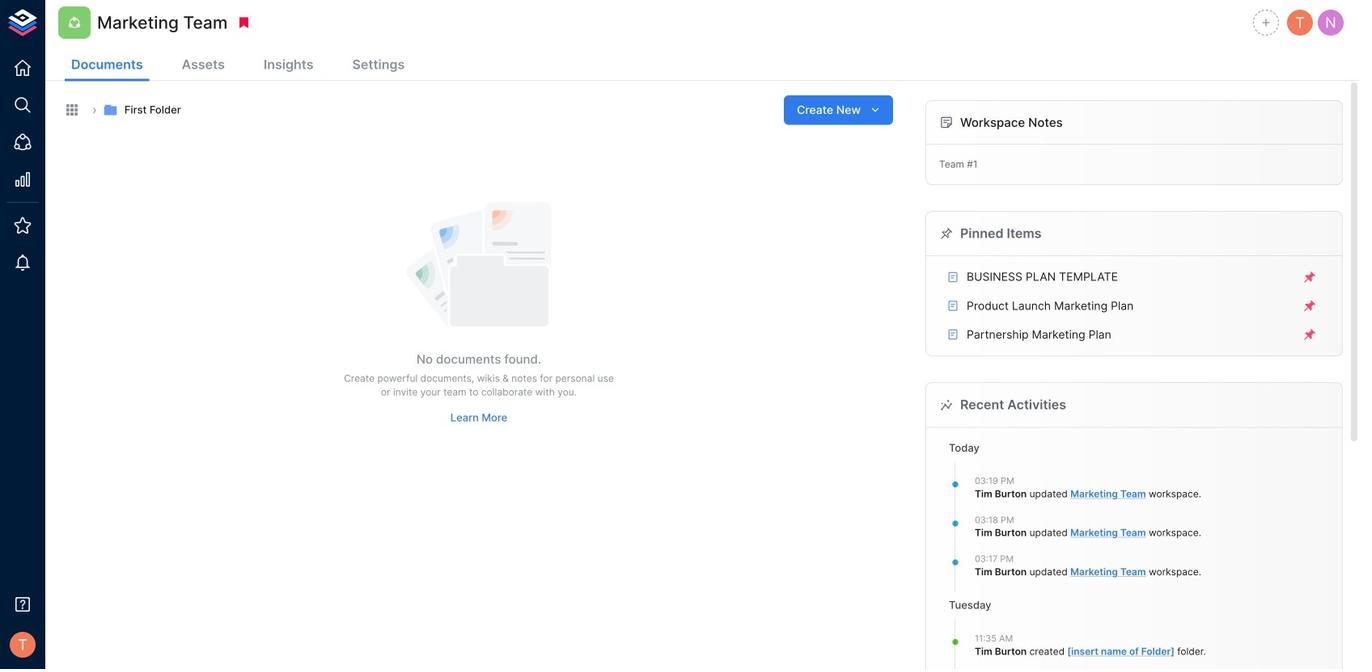 Task type: describe. For each thing, give the bounding box(es) containing it.
remove bookmark image
[[237, 15, 251, 30]]



Task type: locate. For each thing, give the bounding box(es) containing it.
1 unpin image from the top
[[1302, 270, 1317, 285]]

0 vertical spatial unpin image
[[1302, 270, 1317, 285]]

2 unpin image from the top
[[1302, 299, 1317, 314]]

2 vertical spatial unpin image
[[1302, 328, 1317, 342]]

1 vertical spatial unpin image
[[1302, 299, 1317, 314]]

unpin image
[[1302, 270, 1317, 285], [1302, 299, 1317, 314], [1302, 328, 1317, 342]]

3 unpin image from the top
[[1302, 328, 1317, 342]]



Task type: vqa. For each thing, say whether or not it's contained in the screenshot.
Insights link
no



